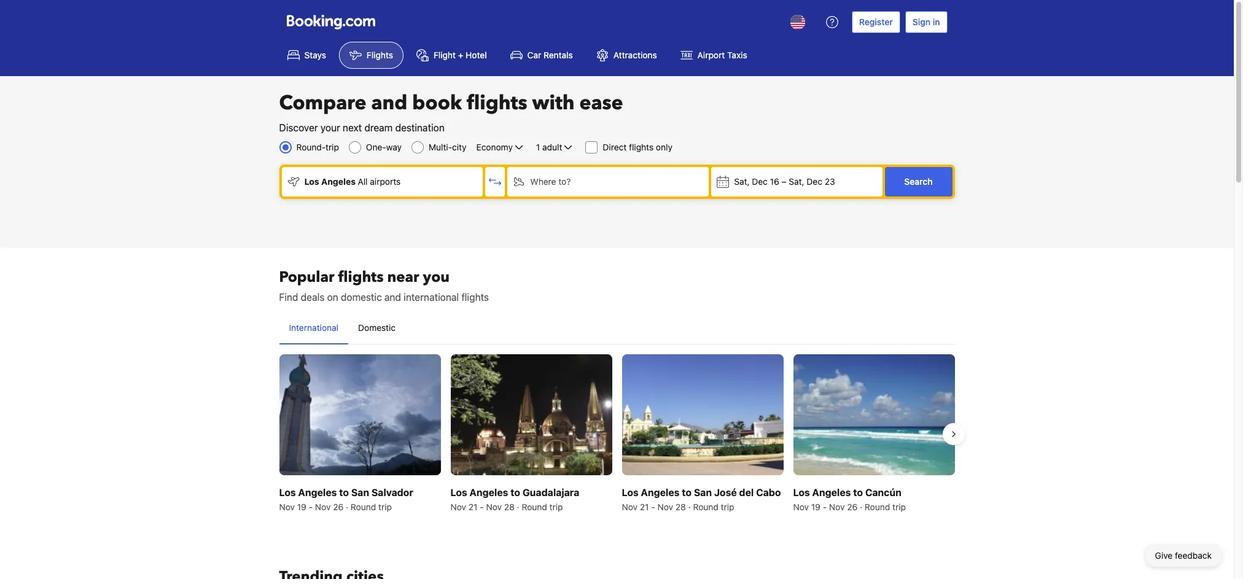 Task type: describe. For each thing, give the bounding box(es) containing it.
flights
[[367, 50, 393, 60]]

los for los angeles to san salvador
[[279, 487, 296, 498]]

+
[[458, 50, 464, 60]]

in
[[933, 17, 940, 27]]

flights right international
[[462, 292, 489, 303]]

find
[[279, 292, 298, 303]]

airport taxis
[[698, 50, 748, 60]]

los angeles to san josé del cabo image
[[622, 355, 784, 476]]

trip inside "los angeles to guadalajara nov 21 - nov 28 · round trip"
[[550, 502, 563, 513]]

–
[[782, 176, 787, 187]]

cancún
[[866, 487, 902, 498]]

flight
[[434, 50, 456, 60]]

deals
[[301, 292, 325, 303]]

21 inside "los angeles to guadalajara nov 21 - nov 28 · round trip"
[[469, 502, 478, 513]]

international
[[289, 323, 339, 333]]

trip inside los angeles to san josé del cabo nov 21 - nov 28 · round trip
[[721, 502, 735, 513]]

rentals
[[544, 50, 573, 60]]

and inside compare and book flights with ease discover your next dream destination
[[371, 90, 408, 117]]

multi-city
[[429, 142, 467, 152]]

28 inside "los angeles to guadalajara nov 21 - nov 28 · round trip"
[[504, 502, 515, 513]]

give feedback button
[[1146, 545, 1222, 567]]

los for los angeles to cancún
[[794, 487, 810, 498]]

1 sat, from the left
[[734, 176, 750, 187]]

taxis
[[728, 50, 748, 60]]

1 nov from the left
[[279, 502, 295, 513]]

1 adult button
[[535, 140, 576, 155]]

flight + hotel link
[[406, 42, 497, 69]]

airports
[[370, 176, 401, 187]]

give
[[1156, 551, 1173, 561]]

international
[[404, 292, 459, 303]]

way
[[386, 142, 402, 152]]

4 nov from the left
[[486, 502, 502, 513]]

round-trip
[[296, 142, 339, 152]]

give feedback
[[1156, 551, 1212, 561]]

popular
[[279, 267, 335, 288]]

21 inside los angeles to san josé del cabo nov 21 - nov 28 · round trip
[[640, 502, 649, 513]]

· inside "los angeles to guadalajara nov 21 - nov 28 · round trip"
[[517, 502, 520, 513]]

one-
[[366, 142, 386, 152]]

register link
[[852, 11, 901, 33]]

19 inside los angeles to san salvador nov 19 - nov 26 · round trip
[[297, 502, 307, 513]]

san for josé
[[694, 487, 712, 498]]

los angeles to san salvador nov 19 - nov 26 · round trip
[[279, 487, 414, 513]]

· inside los angeles to san salvador nov 19 - nov 26 · round trip
[[346, 502, 348, 513]]

domestic
[[341, 292, 382, 303]]

flights left only
[[629, 142, 654, 152]]

sat, dec 16 – sat, dec 23
[[734, 176, 835, 187]]

with
[[532, 90, 575, 117]]

dream
[[365, 122, 393, 133]]

6 nov from the left
[[658, 502, 673, 513]]

register
[[860, 17, 893, 27]]

angeles for los angeles to cancún
[[813, 487, 851, 498]]

26 inside los angeles to san salvador nov 19 - nov 26 · round trip
[[333, 502, 344, 513]]

trip inside los angeles to cancún nov 19 - nov 26 · round trip
[[893, 502, 906, 513]]

airport taxis link
[[670, 42, 758, 69]]

popular flights near you find deals on domestic and international flights
[[279, 267, 489, 303]]

to?
[[559, 176, 571, 187]]

round inside los angeles to san salvador nov 19 - nov 26 · round trip
[[351, 502, 376, 513]]

trip down your
[[326, 142, 339, 152]]

- inside los angeles to san salvador nov 19 - nov 26 · round trip
[[309, 502, 313, 513]]

salvador
[[372, 487, 414, 498]]

search button
[[885, 167, 953, 197]]

2 sat, from the left
[[789, 176, 805, 187]]

car rentals link
[[500, 42, 584, 69]]

26 inside los angeles to cancún nov 19 - nov 26 · round trip
[[848, 502, 858, 513]]

stays link
[[277, 42, 337, 69]]

flight + hotel
[[434, 50, 487, 60]]

sat, dec 16 – sat, dec 23 button
[[712, 167, 883, 197]]

los angeles to guadalajara image
[[451, 355, 612, 476]]

only
[[656, 142, 673, 152]]

angeles for los angeles
[[321, 176, 356, 187]]

- inside "los angeles to guadalajara nov 21 - nov 28 · round trip"
[[480, 502, 484, 513]]

· inside los angeles to san josé del cabo nov 21 - nov 28 · round trip
[[689, 502, 691, 513]]

car
[[528, 50, 541, 60]]

to for 19
[[854, 487, 863, 498]]

tab list containing international
[[279, 312, 955, 345]]

28 inside los angeles to san josé del cabo nov 21 - nov 28 · round trip
[[676, 502, 686, 513]]

all
[[358, 176, 368, 187]]

trip inside los angeles to san salvador nov 19 - nov 26 · round trip
[[379, 502, 392, 513]]

flights up domestic
[[338, 267, 384, 288]]

discover
[[279, 122, 318, 133]]

car rentals
[[528, 50, 573, 60]]

direct flights only
[[603, 142, 673, 152]]

destination
[[395, 122, 445, 133]]

near
[[387, 267, 419, 288]]



Task type: vqa. For each thing, say whether or not it's contained in the screenshot.
the '–'
yes



Task type: locate. For each thing, give the bounding box(es) containing it.
3 to from the left
[[682, 487, 692, 498]]

0 horizontal spatial dec
[[752, 176, 768, 187]]

angeles for los angeles to san josé del cabo
[[641, 487, 680, 498]]

19
[[297, 502, 307, 513], [812, 502, 821, 513]]

4 - from the left
[[823, 502, 827, 513]]

2 - from the left
[[480, 502, 484, 513]]

2 19 from the left
[[812, 502, 821, 513]]

to inside los angeles to cancún nov 19 - nov 26 · round trip
[[854, 487, 863, 498]]

1 adult
[[536, 142, 562, 152]]

booking.com logo image
[[287, 14, 375, 29], [287, 14, 375, 29]]

sign in link
[[906, 11, 948, 33]]

8 nov from the left
[[829, 502, 845, 513]]

city
[[452, 142, 467, 152]]

1 dec from the left
[[752, 176, 768, 187]]

los for los angeles to san josé del cabo
[[622, 487, 639, 498]]

1 19 from the left
[[297, 502, 307, 513]]

los for los angeles
[[304, 176, 319, 187]]

sign
[[913, 17, 931, 27]]

0 horizontal spatial 26
[[333, 502, 344, 513]]

san
[[351, 487, 369, 498], [694, 487, 712, 498]]

flights link
[[339, 42, 404, 69]]

los inside los angeles to cancún nov 19 - nov 26 · round trip
[[794, 487, 810, 498]]

san inside los angeles to san josé del cabo nov 21 - nov 28 · round trip
[[694, 487, 712, 498]]

and inside popular flights near you find deals on domestic and international flights
[[385, 292, 401, 303]]

attractions
[[614, 50, 657, 60]]

del
[[739, 487, 754, 498]]

round-
[[296, 142, 326, 152]]

1 28 from the left
[[504, 502, 515, 513]]

1 horizontal spatial 19
[[812, 502, 821, 513]]

round inside los angeles to san josé del cabo nov 21 - nov 28 · round trip
[[693, 502, 719, 513]]

1 · from the left
[[346, 502, 348, 513]]

round down cancún
[[865, 502, 891, 513]]

dec left 23
[[807, 176, 823, 187]]

round inside "los angeles to guadalajara nov 21 - nov 28 · round trip"
[[522, 502, 547, 513]]

angeles
[[321, 176, 356, 187], [298, 487, 337, 498], [470, 487, 508, 498], [641, 487, 680, 498], [813, 487, 851, 498]]

- inside los angeles to san josé del cabo nov 21 - nov 28 · round trip
[[651, 502, 655, 513]]

los angeles to guadalajara nov 21 - nov 28 · round trip
[[451, 487, 580, 513]]

feedback
[[1176, 551, 1212, 561]]

16
[[770, 176, 780, 187]]

angeles inside "los angeles to guadalajara nov 21 - nov 28 · round trip"
[[470, 487, 508, 498]]

hotel
[[466, 50, 487, 60]]

dec
[[752, 176, 768, 187], [807, 176, 823, 187]]

1 21 from the left
[[469, 502, 478, 513]]

trip down cancún
[[893, 502, 906, 513]]

2 san from the left
[[694, 487, 712, 498]]

san inside los angeles to san salvador nov 19 - nov 26 · round trip
[[351, 487, 369, 498]]

adult
[[543, 142, 562, 152]]

2 · from the left
[[517, 502, 520, 513]]

sat,
[[734, 176, 750, 187], [789, 176, 805, 187]]

to inside "los angeles to guadalajara nov 21 - nov 28 · round trip"
[[511, 487, 520, 498]]

3 nov from the left
[[451, 502, 466, 513]]

attractions link
[[586, 42, 668, 69]]

2 to from the left
[[511, 487, 520, 498]]

los angeles to cancún image
[[794, 355, 955, 476]]

7 nov from the left
[[794, 502, 809, 513]]

guadalajara
[[523, 487, 580, 498]]

5 nov from the left
[[622, 502, 638, 513]]

0 horizontal spatial sat,
[[734, 176, 750, 187]]

4 to from the left
[[854, 487, 863, 498]]

los angeles to san salvador image
[[279, 355, 441, 476]]

to
[[339, 487, 349, 498], [511, 487, 520, 498], [682, 487, 692, 498], [854, 487, 863, 498]]

1 26 from the left
[[333, 502, 344, 513]]

los angeles all airports
[[304, 176, 401, 187]]

round inside los angeles to cancún nov 19 - nov 26 · round trip
[[865, 502, 891, 513]]

angeles inside los angeles to san josé del cabo nov 21 - nov 28 · round trip
[[641, 487, 680, 498]]

2 nov from the left
[[315, 502, 331, 513]]

san for salvador
[[351, 487, 369, 498]]

19 inside los angeles to cancún nov 19 - nov 26 · round trip
[[812, 502, 821, 513]]

compare and book flights with ease discover your next dream destination
[[279, 90, 624, 133]]

3 - from the left
[[651, 502, 655, 513]]

4 round from the left
[[865, 502, 891, 513]]

2 28 from the left
[[676, 502, 686, 513]]

3 round from the left
[[693, 502, 719, 513]]

to for nov
[[339, 487, 349, 498]]

21
[[469, 502, 478, 513], [640, 502, 649, 513]]

round down salvador
[[351, 502, 376, 513]]

san left salvador
[[351, 487, 369, 498]]

los angeles to san josé del cabo nov 21 - nov 28 · round trip
[[622, 487, 781, 513]]

los inside "los angeles to guadalajara nov 21 - nov 28 · round trip"
[[451, 487, 467, 498]]

angeles inside los angeles to san salvador nov 19 - nov 26 · round trip
[[298, 487, 337, 498]]

to for del
[[682, 487, 692, 498]]

josé
[[715, 487, 737, 498]]

book
[[413, 90, 462, 117]]

airport
[[698, 50, 725, 60]]

- inside los angeles to cancún nov 19 - nov 26 · round trip
[[823, 502, 827, 513]]

stays
[[304, 50, 326, 60]]

trip
[[326, 142, 339, 152], [379, 502, 392, 513], [550, 502, 563, 513], [721, 502, 735, 513], [893, 502, 906, 513]]

to inside los angeles to san josé del cabo nov 21 - nov 28 · round trip
[[682, 487, 692, 498]]

next
[[343, 122, 362, 133]]

4 · from the left
[[860, 502, 863, 513]]

multi-
[[429, 142, 452, 152]]

1 horizontal spatial sat,
[[789, 176, 805, 187]]

round down guadalajara
[[522, 502, 547, 513]]

your
[[321, 122, 340, 133]]

angeles inside los angeles to cancún nov 19 - nov 26 · round trip
[[813, 487, 851, 498]]

where
[[530, 176, 556, 187]]

compare
[[279, 90, 367, 117]]

cabo
[[756, 487, 781, 498]]

one-way
[[366, 142, 402, 152]]

angeles for los angeles to guadalajara
[[470, 487, 508, 498]]

tab list
[[279, 312, 955, 345]]

to left salvador
[[339, 487, 349, 498]]

-
[[309, 502, 313, 513], [480, 502, 484, 513], [651, 502, 655, 513], [823, 502, 827, 513]]

1 vertical spatial and
[[385, 292, 401, 303]]

1 horizontal spatial 21
[[640, 502, 649, 513]]

23
[[825, 176, 835, 187]]

trip down guadalajara
[[550, 502, 563, 513]]

0 horizontal spatial 21
[[469, 502, 478, 513]]

where to? button
[[508, 167, 709, 197]]

region
[[269, 350, 965, 519]]

los inside los angeles to san josé del cabo nov 21 - nov 28 · round trip
[[622, 487, 639, 498]]

angeles for los angeles to san salvador
[[298, 487, 337, 498]]

to left guadalajara
[[511, 487, 520, 498]]

to left josé
[[682, 487, 692, 498]]

sign in
[[913, 17, 940, 27]]

1 to from the left
[[339, 487, 349, 498]]

1 horizontal spatial 26
[[848, 502, 858, 513]]

where to?
[[530, 176, 571, 187]]

region containing los angeles to san salvador
[[269, 350, 965, 519]]

you
[[423, 267, 450, 288]]

28
[[504, 502, 515, 513], [676, 502, 686, 513]]

·
[[346, 502, 348, 513], [517, 502, 520, 513], [689, 502, 691, 513], [860, 502, 863, 513]]

1 san from the left
[[351, 487, 369, 498]]

0 horizontal spatial san
[[351, 487, 369, 498]]

flights
[[467, 90, 528, 117], [629, 142, 654, 152], [338, 267, 384, 288], [462, 292, 489, 303]]

round
[[351, 502, 376, 513], [522, 502, 547, 513], [693, 502, 719, 513], [865, 502, 891, 513]]

search
[[905, 176, 933, 187]]

los for los angeles to guadalajara
[[451, 487, 467, 498]]

international button
[[279, 312, 348, 344]]

domestic
[[358, 323, 396, 333]]

flights inside compare and book flights with ease discover your next dream destination
[[467, 90, 528, 117]]

2 round from the left
[[522, 502, 547, 513]]

and down near
[[385, 292, 401, 303]]

2 dec from the left
[[807, 176, 823, 187]]

domestic button
[[348, 312, 406, 344]]

nov
[[279, 502, 295, 513], [315, 502, 331, 513], [451, 502, 466, 513], [486, 502, 502, 513], [622, 502, 638, 513], [658, 502, 673, 513], [794, 502, 809, 513], [829, 502, 845, 513]]

1
[[536, 142, 540, 152]]

ease
[[580, 90, 624, 117]]

sat, left 16
[[734, 176, 750, 187]]

round down josé
[[693, 502, 719, 513]]

and up "dream"
[[371, 90, 408, 117]]

1 horizontal spatial san
[[694, 487, 712, 498]]

1 round from the left
[[351, 502, 376, 513]]

26
[[333, 502, 344, 513], [848, 502, 858, 513]]

direct
[[603, 142, 627, 152]]

to for 21
[[511, 487, 520, 498]]

1 horizontal spatial dec
[[807, 176, 823, 187]]

los angeles to cancún nov 19 - nov 26 · round trip
[[794, 487, 906, 513]]

2 21 from the left
[[640, 502, 649, 513]]

· inside los angeles to cancún nov 19 - nov 26 · round trip
[[860, 502, 863, 513]]

1 - from the left
[[309, 502, 313, 513]]

economy
[[477, 142, 513, 152]]

to inside los angeles to san salvador nov 19 - nov 26 · round trip
[[339, 487, 349, 498]]

sat, right –
[[789, 176, 805, 187]]

on
[[327, 292, 338, 303]]

flights up economy
[[467, 90, 528, 117]]

3 · from the left
[[689, 502, 691, 513]]

2 26 from the left
[[848, 502, 858, 513]]

dec left 16
[[752, 176, 768, 187]]

trip down josé
[[721, 502, 735, 513]]

0 horizontal spatial 28
[[504, 502, 515, 513]]

0 horizontal spatial 19
[[297, 502, 307, 513]]

trip down salvador
[[379, 502, 392, 513]]

los inside los angeles to san salvador nov 19 - nov 26 · round trip
[[279, 487, 296, 498]]

to left cancún
[[854, 487, 863, 498]]

1 horizontal spatial 28
[[676, 502, 686, 513]]

0 vertical spatial and
[[371, 90, 408, 117]]

san left josé
[[694, 487, 712, 498]]



